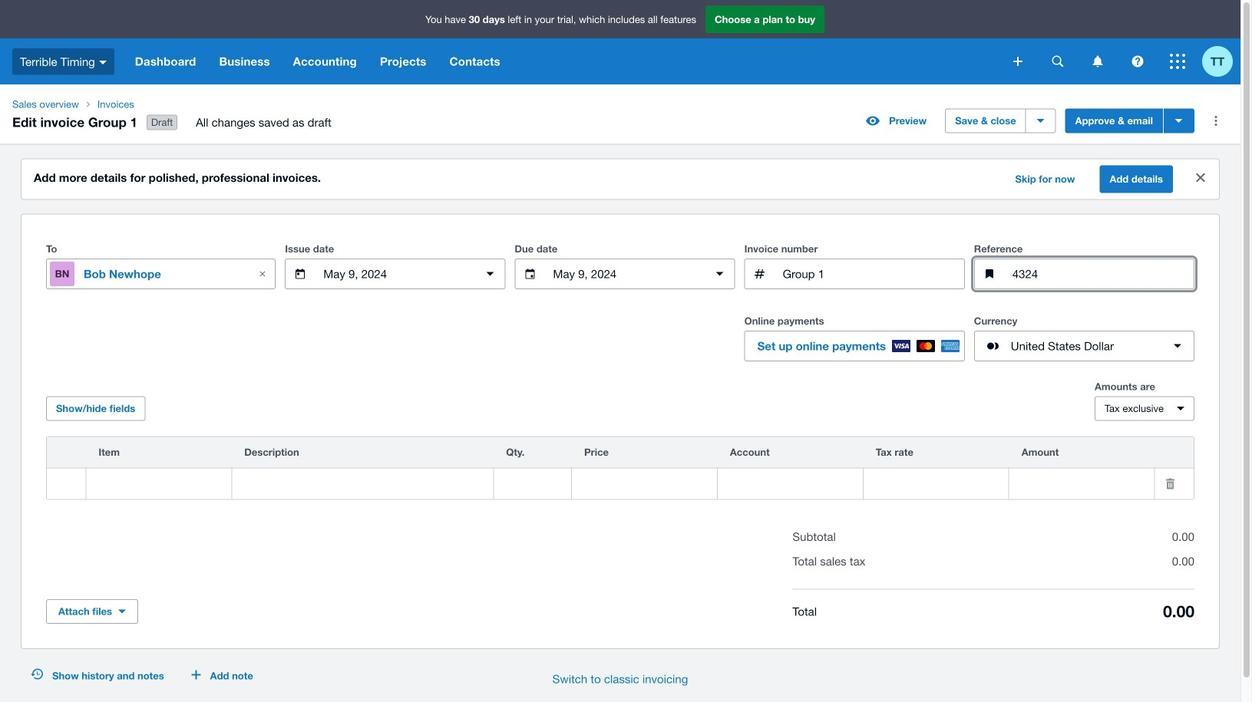 Task type: describe. For each thing, give the bounding box(es) containing it.
more line item options element
[[1155, 437, 1194, 468]]

invoice number element
[[744, 259, 965, 289]]

1 more date options image from the left
[[475, 259, 505, 289]]

2 more date options image from the left
[[704, 259, 735, 289]]



Task type: vqa. For each thing, say whether or not it's contained in the screenshot.
"More invoice options" image
yes



Task type: locate. For each thing, give the bounding box(es) containing it.
svg image
[[1132, 56, 1143, 67]]

more date options image
[[475, 259, 505, 289], [704, 259, 735, 289]]

0 horizontal spatial more date options image
[[475, 259, 505, 289]]

None field
[[86, 470, 231, 499], [494, 470, 571, 499], [572, 470, 717, 499], [1009, 470, 1154, 499], [86, 470, 231, 499], [494, 470, 571, 499], [572, 470, 717, 499], [1009, 470, 1154, 499]]

1 horizontal spatial more date options image
[[704, 259, 735, 289]]

more invoice options image
[[1201, 106, 1231, 136]]

banner
[[0, 0, 1241, 84]]

None text field
[[781, 260, 964, 289], [232, 470, 493, 499], [781, 260, 964, 289], [232, 470, 493, 499]]

None text field
[[322, 260, 469, 289], [551, 260, 698, 289], [1011, 260, 1194, 289], [322, 260, 469, 289], [551, 260, 698, 289], [1011, 260, 1194, 289]]

invoice line item list element
[[46, 436, 1194, 500]]

remove image
[[1155, 469, 1186, 499]]

close image
[[247, 259, 278, 289]]

svg image
[[1170, 54, 1185, 69], [1052, 56, 1064, 67], [1093, 56, 1103, 67], [1013, 57, 1022, 66], [99, 60, 107, 64]]



